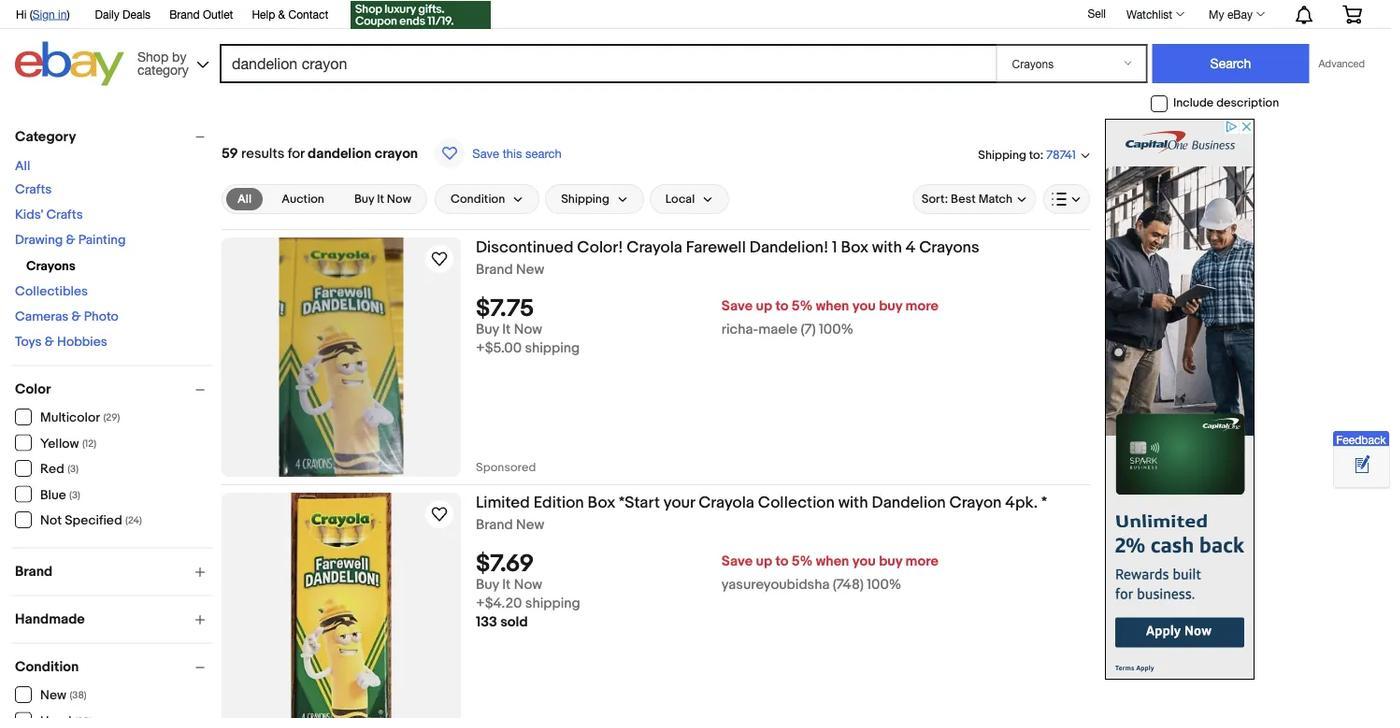 Task type: describe. For each thing, give the bounding box(es) containing it.
2 buy from the top
[[879, 553, 903, 570]]

+$5.00
[[476, 340, 522, 357]]

save this search
[[472, 146, 562, 160]]

local
[[666, 192, 695, 206]]

my ebay
[[1209, 7, 1253, 21]]

1 vertical spatial condition
[[15, 659, 79, 676]]

1 vertical spatial to
[[776, 298, 789, 315]]

0 vertical spatial all
[[15, 159, 30, 174]]

account navigation
[[6, 0, 1377, 31]]

category
[[15, 128, 76, 145]]

best
[[951, 192, 976, 206]]

collectibles link
[[15, 284, 88, 300]]

your shopping cart image
[[1342, 5, 1363, 24]]

multicolor
[[40, 410, 100, 426]]

crayon
[[375, 145, 418, 162]]

color button
[[15, 381, 213, 398]]

(29)
[[103, 412, 120, 424]]

photo
[[84, 309, 119, 325]]

richa-
[[722, 321, 759, 338]]

limited edition box *start your crayola collection with dandelion crayon 4pk.  * image
[[291, 493, 391, 718]]

shop by category
[[137, 49, 189, 77]]

(7)
[[801, 321, 816, 338]]

1 when from the top
[[816, 298, 850, 315]]

collection
[[758, 493, 835, 512]]

contact
[[288, 7, 328, 21]]

$7.75
[[476, 295, 534, 324]]

ebay
[[1228, 7, 1253, 21]]

yellow
[[40, 436, 79, 452]]

2 vertical spatial now
[[514, 577, 543, 594]]

)
[[67, 7, 70, 21]]

yasureyoubidsha (748) 100% +$4.20 shipping 133 sold
[[476, 577, 902, 631]]

shipping to : 78741
[[978, 148, 1076, 163]]

shipping for shipping to : 78741
[[978, 148, 1027, 162]]

with for $7.75
[[872, 238, 902, 257]]

sort:
[[922, 192, 948, 206]]

limited edition box *start your crayola collection with dandelion crayon 4pk.  * heading
[[476, 493, 1047, 512]]

0 vertical spatial buy
[[354, 192, 374, 206]]

handmade
[[15, 611, 85, 628]]

kids'
[[15, 207, 43, 223]]

discontinued
[[476, 238, 574, 257]]

painting
[[78, 232, 126, 248]]

red
[[40, 462, 64, 477]]

red (3)
[[40, 462, 79, 477]]

4
[[906, 238, 916, 257]]

0 vertical spatial all link
[[15, 159, 30, 174]]

crafts link
[[15, 182, 52, 198]]

buy it now link
[[343, 188, 423, 210]]

box inside "discontinued color! crayola farewell dandelion! 1 box with 4 crayons brand new"
[[841, 238, 869, 257]]

color!
[[577, 238, 623, 257]]

not specified (24)
[[40, 513, 142, 529]]

(24)
[[125, 515, 142, 527]]

richa-maele (7) 100% +$5.00 shipping
[[476, 321, 854, 357]]

discontinued color! crayola farewell dandelion! 1 box with 4 crayons heading
[[476, 238, 980, 257]]

brand inside brand outlet link
[[169, 7, 200, 21]]

shop
[[137, 49, 169, 64]]

shipping inside yasureyoubidsha (748) 100% +$4.20 shipping 133 sold
[[525, 595, 580, 612]]

2 vertical spatial save
[[722, 553, 753, 570]]

0 vertical spatial condition button
[[435, 184, 540, 214]]

*
[[1042, 493, 1047, 512]]

*start
[[619, 493, 660, 512]]

(3) for red
[[67, 463, 79, 476]]

2 vertical spatial to
[[776, 553, 789, 570]]

kids' crafts link
[[15, 207, 83, 223]]

handmade button
[[15, 611, 213, 628]]

1 vertical spatial buy
[[476, 321, 499, 338]]

cameras
[[15, 309, 69, 325]]

include description
[[1174, 96, 1280, 111]]

2 when from the top
[[816, 553, 850, 570]]

sort: best match button
[[913, 184, 1036, 214]]

match
[[979, 192, 1013, 206]]

local button
[[650, 184, 730, 214]]

78741
[[1047, 148, 1076, 163]]

maele
[[759, 321, 798, 338]]

limited edition box *start your crayola collection with dandelion crayon 4pk.  * brand new
[[476, 493, 1047, 534]]

not
[[40, 513, 62, 529]]

drawing
[[15, 232, 63, 248]]

59
[[222, 145, 238, 162]]

new (38)
[[40, 688, 87, 704]]

to inside shipping to : 78741
[[1029, 148, 1040, 162]]

drawing & painting link
[[15, 232, 126, 248]]

1 vertical spatial all link
[[226, 188, 263, 210]]

1 save up to 5% when you buy more buy it now from the top
[[476, 298, 939, 338]]

auction link
[[270, 188, 336, 210]]

(3) for blue
[[69, 489, 80, 501]]

crayon
[[950, 493, 1002, 512]]

shop by category button
[[129, 42, 213, 82]]

crafts kids' crafts
[[15, 182, 83, 223]]

your
[[664, 493, 695, 512]]

category button
[[15, 128, 213, 145]]

new inside limited edition box *start your crayola collection with dandelion crayon 4pk.  * brand new
[[516, 517, 544, 534]]

edition
[[534, 493, 584, 512]]

by
[[172, 49, 186, 64]]

brand outlet link
[[169, 5, 233, 25]]

2 vertical spatial new
[[40, 688, 66, 704]]

brand button
[[15, 563, 213, 580]]

1 horizontal spatial condition
[[451, 192, 505, 206]]

crayons inside "discontinued color! crayola farewell dandelion! 1 box with 4 crayons brand new"
[[919, 238, 980, 257]]

(12)
[[82, 438, 96, 450]]

1 vertical spatial it
[[502, 321, 511, 338]]

in
[[58, 7, 67, 21]]

2 more from the top
[[906, 553, 939, 570]]

category
[[137, 62, 189, 77]]



Task type: vqa. For each thing, say whether or not it's contained in the screenshot.
ebay
yes



Task type: locate. For each thing, give the bounding box(es) containing it.
0 vertical spatial (3)
[[67, 463, 79, 476]]

59 results for dandelion crayon
[[222, 145, 418, 162]]

0 vertical spatial shipping
[[525, 340, 580, 357]]

0 horizontal spatial all
[[15, 159, 30, 174]]

to up yasureyoubidsha
[[776, 553, 789, 570]]

1 vertical spatial now
[[514, 321, 543, 338]]

buy down dandelion
[[354, 192, 374, 206]]

1 vertical spatial with
[[839, 493, 868, 512]]

blue (3)
[[40, 487, 80, 503]]

crayons up collectibles link
[[26, 259, 76, 274]]

now up +$4.20
[[514, 577, 543, 594]]

2 5% from the top
[[792, 553, 813, 570]]

condition button
[[435, 184, 540, 214], [15, 659, 213, 676]]

(3)
[[67, 463, 79, 476], [69, 489, 80, 501]]

with left 4
[[872, 238, 902, 257]]

1 vertical spatial crayons
[[26, 259, 76, 274]]

with inside limited edition box *start your crayola collection with dandelion crayon 4pk.  * brand new
[[839, 493, 868, 512]]

with for $7.69
[[839, 493, 868, 512]]

box inside limited edition box *start your crayola collection with dandelion crayon 4pk.  * brand new
[[588, 493, 616, 512]]

1 shipping from the top
[[525, 340, 580, 357]]

5% up (7)
[[792, 298, 813, 315]]

shipping for shipping
[[561, 192, 610, 206]]

up
[[756, 298, 773, 315], [756, 553, 773, 570]]

1 vertical spatial box
[[588, 493, 616, 512]]

1 horizontal spatial box
[[841, 238, 869, 257]]

shipping inside shipping to : 78741
[[978, 148, 1027, 162]]

1 up from the top
[[756, 298, 773, 315]]

crayola inside "discontinued color! crayola farewell dandelion! 1 box with 4 crayons brand new"
[[627, 238, 683, 257]]

1 vertical spatial more
[[906, 553, 939, 570]]

brand up handmade
[[15, 563, 53, 580]]

help & contact link
[[252, 5, 328, 25]]

new down discontinued
[[516, 261, 544, 278]]

all link up crafts link
[[15, 159, 30, 174]]

outlet
[[203, 7, 233, 21]]

0 vertical spatial save
[[472, 146, 499, 160]]

0 vertical spatial up
[[756, 298, 773, 315]]

shipping inside dropdown button
[[561, 192, 610, 206]]

more down the dandelion
[[906, 553, 939, 570]]

buy up +$4.20
[[476, 577, 499, 594]]

brand outlet
[[169, 7, 233, 21]]

shop by category banner
[[6, 0, 1377, 91]]

now down crayon
[[387, 192, 411, 206]]

save up to 5% when you buy more buy it now down your
[[476, 553, 939, 594]]

dandelion
[[872, 493, 946, 512]]

all
[[15, 159, 30, 174], [238, 192, 252, 206]]

to up maele
[[776, 298, 789, 315]]

search
[[526, 146, 562, 160]]

(3) inside 'blue (3)'
[[69, 489, 80, 501]]

box right 1
[[841, 238, 869, 257]]

save this search button
[[429, 137, 567, 169]]

advanced link
[[1310, 45, 1375, 82]]

help & contact
[[252, 7, 328, 21]]

shipping up color!
[[561, 192, 610, 206]]

1 vertical spatial when
[[816, 553, 850, 570]]

0 vertical spatial new
[[516, 261, 544, 278]]

0 horizontal spatial box
[[588, 493, 616, 512]]

drawing & painting
[[15, 232, 126, 248]]

specified
[[65, 513, 122, 529]]

farewell
[[686, 238, 746, 257]]

brand down discontinued
[[476, 261, 513, 278]]

daily deals link
[[95, 5, 151, 25]]

condition button down save this search button
[[435, 184, 540, 214]]

save left the this
[[472, 146, 499, 160]]

$7.69
[[476, 550, 534, 579]]

133
[[476, 614, 497, 631]]

1 vertical spatial (3)
[[69, 489, 80, 501]]

shipping
[[978, 148, 1027, 162], [561, 192, 610, 206]]

all down 59
[[238, 192, 252, 206]]

main content containing $7.75
[[222, 119, 1090, 718]]

get the coupon image
[[351, 1, 491, 29]]

hi
[[16, 7, 26, 21]]

0 vertical spatial when
[[816, 298, 850, 315]]

2 vertical spatial buy
[[476, 577, 499, 594]]

(3) right red
[[67, 463, 79, 476]]

crafts up drawing & painting
[[46, 207, 83, 223]]

0 vertical spatial now
[[387, 192, 411, 206]]

0 vertical spatial shipping
[[978, 148, 1027, 162]]

save inside button
[[472, 146, 499, 160]]

100%
[[819, 321, 854, 338], [867, 577, 902, 594]]

0 vertical spatial 5%
[[792, 298, 813, 315]]

daily deals
[[95, 7, 151, 21]]

hi ( sign in )
[[16, 7, 70, 21]]

2 shipping from the top
[[525, 595, 580, 612]]

& inside account navigation
[[278, 7, 285, 21]]

cameras & photo link
[[15, 309, 119, 325]]

brand inside limited edition box *start your crayola collection with dandelion crayon 4pk.  * brand new
[[476, 517, 513, 534]]

limited edition box *start your crayola collection with dandelion crayon 4pk.  * link
[[476, 493, 1090, 517]]

listing options selector. list view selected. image
[[1052, 192, 1082, 207]]

now up +$5.00 at left top
[[514, 321, 543, 338]]

when up (748)
[[816, 553, 850, 570]]

crayons
[[919, 238, 980, 257], [26, 259, 76, 274]]

deals
[[123, 7, 151, 21]]

main content
[[222, 119, 1090, 718]]

0 vertical spatial crayons
[[919, 238, 980, 257]]

my
[[1209, 7, 1225, 21]]

1 vertical spatial up
[[756, 553, 773, 570]]

100% right (7)
[[819, 321, 854, 338]]

1 horizontal spatial crayons
[[919, 238, 980, 257]]

to left 78741
[[1029, 148, 1040, 162]]

shipping inside "richa-maele (7) 100% +$5.00 shipping"
[[525, 340, 580, 357]]

buy it now
[[354, 192, 411, 206]]

crayola right your
[[699, 493, 755, 512]]

0 horizontal spatial crayons
[[26, 259, 76, 274]]

0 vertical spatial condition
[[451, 192, 505, 206]]

100% right (748)
[[867, 577, 902, 594]]

for
[[288, 145, 305, 162]]

condition up new (38)
[[15, 659, 79, 676]]

(3) right "blue"
[[69, 489, 80, 501]]

1 horizontal spatial 100%
[[867, 577, 902, 594]]

+$4.20
[[476, 595, 522, 612]]

0 vertical spatial more
[[906, 298, 939, 315]]

1 vertical spatial save up to 5% when you buy more buy it now
[[476, 553, 939, 594]]

& right help
[[278, 7, 285, 21]]

1 vertical spatial all
[[238, 192, 252, 206]]

daily
[[95, 7, 120, 21]]

0 horizontal spatial condition button
[[15, 659, 213, 676]]

yellow (12)
[[40, 436, 96, 452]]

with left the dandelion
[[839, 493, 868, 512]]

1 horizontal spatial shipping
[[978, 148, 1027, 162]]

1 horizontal spatial all link
[[226, 188, 263, 210]]

help
[[252, 7, 275, 21]]

advertisement region
[[1105, 119, 1255, 680]]

new down limited
[[516, 517, 544, 534]]

& left photo
[[72, 309, 81, 325]]

toys & hobbies link
[[15, 334, 107, 350]]

Search for anything text field
[[223, 46, 993, 81]]

1 vertical spatial 100%
[[867, 577, 902, 594]]

save up richa-
[[722, 298, 753, 315]]

0 vertical spatial buy
[[879, 298, 903, 315]]

results
[[241, 145, 285, 162]]

none submit inside shop by category banner
[[1153, 44, 1310, 83]]

limited
[[476, 493, 530, 512]]

box left *start
[[588, 493, 616, 512]]

1 vertical spatial new
[[516, 517, 544, 534]]

1 vertical spatial crayola
[[699, 493, 755, 512]]

color
[[15, 381, 51, 398]]

crayola inside limited edition box *start your crayola collection with dandelion crayon 4pk.  * brand new
[[699, 493, 755, 512]]

0 vertical spatial to
[[1029, 148, 1040, 162]]

1 vertical spatial shipping
[[525, 595, 580, 612]]

shipping up sold
[[525, 595, 580, 612]]

5% up yasureyoubidsha
[[792, 553, 813, 570]]

0 vertical spatial box
[[841, 238, 869, 257]]

1 horizontal spatial condition button
[[435, 184, 540, 214]]

sign in link
[[33, 7, 67, 21]]

sold
[[500, 614, 528, 631]]

0 vertical spatial it
[[377, 192, 384, 206]]

0 vertical spatial 100%
[[819, 321, 854, 338]]

it up +$4.20
[[502, 577, 511, 594]]

2 you from the top
[[853, 553, 876, 570]]

dandelion
[[308, 145, 372, 162]]

all link down 59
[[226, 188, 263, 210]]

brand down limited
[[476, 517, 513, 534]]

100% inside yasureyoubidsha (748) 100% +$4.20 shipping 133 sold
[[867, 577, 902, 594]]

all up crafts link
[[15, 159, 30, 174]]

sign
[[33, 7, 55, 21]]

buy up +$5.00 at left top
[[476, 321, 499, 338]]

buy
[[354, 192, 374, 206], [476, 321, 499, 338], [476, 577, 499, 594]]

sort: best match
[[922, 192, 1013, 206]]

1 vertical spatial buy
[[879, 553, 903, 570]]

1 5% from the top
[[792, 298, 813, 315]]

0 horizontal spatial shipping
[[561, 192, 610, 206]]

0 vertical spatial you
[[853, 298, 876, 315]]

new inside "discontinued color! crayola farewell dandelion! 1 box with 4 crayons brand new"
[[516, 261, 544, 278]]

0 horizontal spatial condition
[[15, 659, 79, 676]]

hobbies
[[57, 334, 107, 350]]

crayola
[[627, 238, 683, 257], [699, 493, 755, 512]]

dandelion!
[[750, 238, 829, 257]]

1 buy from the top
[[879, 298, 903, 315]]

crayola right color!
[[627, 238, 683, 257]]

it up +$5.00 at left top
[[502, 321, 511, 338]]

brand left outlet
[[169, 7, 200, 21]]

new left (38)
[[40, 688, 66, 704]]

discontinued color! crayola farewell dandelion! 1 box with 4 crayons image
[[279, 238, 404, 477]]

0 vertical spatial crafts
[[15, 182, 52, 198]]

new
[[516, 261, 544, 278], [516, 517, 544, 534], [40, 688, 66, 704]]

0 vertical spatial crayola
[[627, 238, 683, 257]]

1 vertical spatial condition button
[[15, 659, 213, 676]]

All selected text field
[[238, 191, 252, 208]]

& right toys
[[45, 334, 54, 350]]

0 vertical spatial save up to 5% when you buy more buy it now
[[476, 298, 939, 338]]

sell link
[[1080, 7, 1115, 20]]

1 vertical spatial shipping
[[561, 192, 610, 206]]

it down crayon
[[377, 192, 384, 206]]

1 more from the top
[[906, 298, 939, 315]]

5%
[[792, 298, 813, 315], [792, 553, 813, 570]]

condition button up (38)
[[15, 659, 213, 676]]

0 horizontal spatial with
[[839, 493, 868, 512]]

auction
[[282, 192, 324, 206]]

0 horizontal spatial all link
[[15, 159, 30, 174]]

1 vertical spatial you
[[853, 553, 876, 570]]

shipping button
[[545, 184, 644, 214]]

(3) inside red (3)
[[67, 463, 79, 476]]

condition down save this search button
[[451, 192, 505, 206]]

multicolor (29)
[[40, 410, 120, 426]]

None submit
[[1153, 44, 1310, 83]]

with inside "discontinued color! crayola farewell dandelion! 1 box with 4 crayons brand new"
[[872, 238, 902, 257]]

1 you from the top
[[853, 298, 876, 315]]

0 vertical spatial with
[[872, 238, 902, 257]]

description
[[1217, 96, 1280, 111]]

shipping left :
[[978, 148, 1027, 162]]

discontinued color! crayola farewell dandelion! 1 box with 4 crayons brand new
[[476, 238, 980, 278]]

watchlist
[[1127, 7, 1173, 21]]

brand inside "discontinued color! crayola farewell dandelion! 1 box with 4 crayons brand new"
[[476, 261, 513, 278]]

all link
[[15, 159, 30, 174], [226, 188, 263, 210]]

box
[[841, 238, 869, 257], [588, 493, 616, 512]]

0 horizontal spatial crayola
[[627, 238, 683, 257]]

discontinued color! crayola farewell dandelion! 1 box with 4 crayons link
[[476, 238, 1090, 261]]

up up yasureyoubidsha
[[756, 553, 773, 570]]

crafts up the kids'
[[15, 182, 52, 198]]

shipping right +$5.00 at left top
[[525, 340, 580, 357]]

& left painting
[[66, 232, 75, 248]]

yasureyoubidsha
[[722, 577, 830, 594]]

crayons right 4
[[919, 238, 980, 257]]

&
[[278, 7, 285, 21], [66, 232, 75, 248], [72, 309, 81, 325], [45, 334, 54, 350]]

2 up from the top
[[756, 553, 773, 570]]

1 horizontal spatial all
[[238, 192, 252, 206]]

1
[[832, 238, 838, 257]]

save up yasureyoubidsha
[[722, 553, 753, 570]]

watchlist link
[[1117, 3, 1193, 25]]

save up to 5% when you buy more buy it now down "discontinued color! crayola farewell dandelion! 1 box with 4 crayons brand new" in the top of the page
[[476, 298, 939, 338]]

1 vertical spatial crafts
[[46, 207, 83, 223]]

1 vertical spatial 5%
[[792, 553, 813, 570]]

more down 4
[[906, 298, 939, 315]]

1 horizontal spatial crayola
[[699, 493, 755, 512]]

100% inside "richa-maele (7) 100% +$5.00 shipping"
[[819, 321, 854, 338]]

(748)
[[833, 577, 864, 594]]

when down 1
[[816, 298, 850, 315]]

when
[[816, 298, 850, 315], [816, 553, 850, 570]]

2 vertical spatial it
[[502, 577, 511, 594]]

1 horizontal spatial with
[[872, 238, 902, 257]]

2 save up to 5% when you buy more buy it now from the top
[[476, 553, 939, 594]]

1 vertical spatial save
[[722, 298, 753, 315]]

:
[[1040, 148, 1044, 162]]

0 horizontal spatial 100%
[[819, 321, 854, 338]]

up up maele
[[756, 298, 773, 315]]



